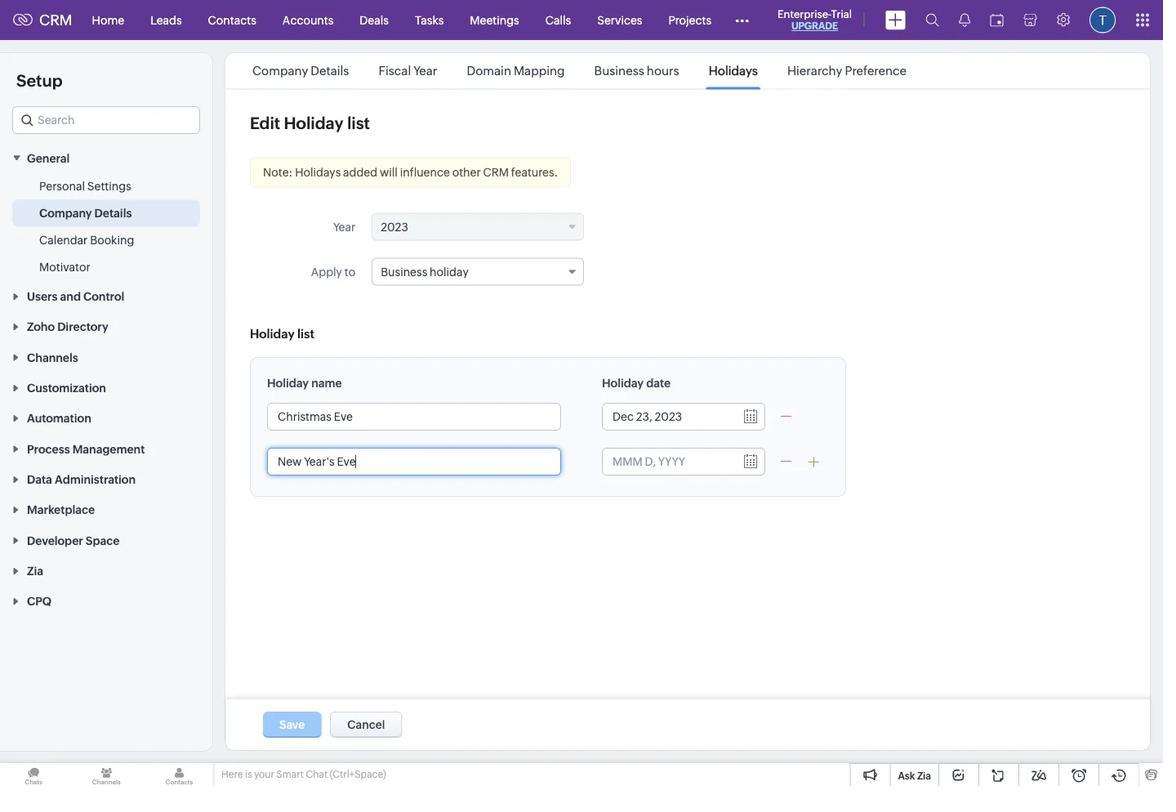Task type: vqa. For each thing, say whether or not it's contained in the screenshot.
text box
no



Task type: describe. For each thing, give the bounding box(es) containing it.
general region
[[0, 173, 212, 281]]

smart
[[277, 769, 304, 780]]

apply
[[311, 265, 342, 278]]

ask zia
[[899, 770, 932, 781]]

create menu element
[[876, 0, 916, 40]]

fiscal year
[[379, 64, 438, 78]]

services link
[[585, 0, 656, 40]]

holiday date
[[602, 377, 671, 390]]

domain mapping link
[[465, 64, 568, 78]]

meetings link
[[457, 0, 533, 40]]

motivator
[[39, 260, 90, 273]]

signals element
[[950, 0, 981, 40]]

directory
[[57, 320, 108, 333]]

Holiday name text field
[[268, 404, 561, 430]]

fiscal year link
[[376, 64, 440, 78]]

leads link
[[137, 0, 195, 40]]

calls link
[[533, 0, 585, 40]]

domain
[[467, 64, 512, 78]]

company inside general region
[[39, 206, 92, 219]]

channels image
[[73, 763, 140, 786]]

developer
[[27, 534, 83, 547]]

business hours
[[595, 64, 680, 78]]

users
[[27, 290, 58, 303]]

home link
[[79, 0, 137, 40]]

here
[[221, 769, 243, 780]]

Business holiday field
[[372, 258, 584, 286]]

meetings
[[470, 13, 520, 27]]

1 vertical spatial crm
[[483, 166, 509, 179]]

apply to
[[311, 265, 356, 278]]

signals image
[[959, 13, 971, 27]]

management
[[72, 442, 145, 456]]

data administration
[[27, 473, 136, 486]]

enterprise-
[[778, 8, 832, 20]]

hierarchy preference
[[788, 64, 907, 78]]

holidays link
[[707, 64, 761, 78]]

motivator link
[[39, 259, 90, 275]]

crm link
[[13, 12, 72, 28]]

domain mapping
[[467, 64, 565, 78]]

business for business hours
[[595, 64, 645, 78]]

personal settings
[[39, 179, 131, 192]]

deals
[[360, 13, 389, 27]]

1 horizontal spatial holidays
[[709, 64, 758, 78]]

projects
[[669, 13, 712, 27]]

channels
[[27, 351, 78, 364]]

users and control
[[27, 290, 124, 303]]

general button
[[0, 142, 212, 173]]

added
[[343, 166, 378, 179]]

company details inside general region
[[39, 206, 132, 219]]

and
[[60, 290, 81, 303]]

note:
[[263, 166, 293, 179]]

holiday for holiday name
[[267, 377, 309, 390]]

0 horizontal spatial company details link
[[39, 205, 132, 221]]

personal settings link
[[39, 178, 131, 194]]

booking
[[90, 233, 134, 246]]

projects link
[[656, 0, 725, 40]]

cpq
[[27, 595, 52, 608]]

to
[[345, 265, 356, 278]]

0 horizontal spatial crm
[[39, 12, 72, 28]]

holiday
[[430, 265, 469, 278]]

channels button
[[0, 342, 212, 372]]

cancel
[[348, 718, 385, 731]]

holiday right edit
[[284, 114, 344, 133]]

calendar booking
[[39, 233, 134, 246]]

hierarchy preference link
[[785, 64, 910, 78]]

administration
[[55, 473, 136, 486]]

developer space button
[[0, 525, 212, 555]]

other
[[452, 166, 481, 179]]

fiscal
[[379, 64, 411, 78]]

home
[[92, 13, 124, 27]]

data
[[27, 473, 52, 486]]

personal
[[39, 179, 85, 192]]

date
[[647, 377, 671, 390]]

1 vertical spatial zia
[[918, 770, 932, 781]]

space
[[86, 534, 120, 547]]

process management
[[27, 442, 145, 456]]

zia button
[[0, 555, 212, 586]]

list containing company details
[[238, 53, 922, 89]]

your
[[254, 769, 275, 780]]

calendar booking link
[[39, 232, 134, 248]]

enterprise-trial upgrade
[[778, 8, 852, 31]]

0 vertical spatial company details link
[[250, 64, 352, 78]]

settings
[[87, 179, 131, 192]]

calls
[[546, 13, 571, 27]]

tasks link
[[402, 0, 457, 40]]

deals link
[[347, 0, 402, 40]]

create menu image
[[886, 10, 906, 30]]

holiday name
[[267, 377, 342, 390]]

services
[[598, 13, 643, 27]]

2023 field
[[372, 213, 584, 241]]

calendar image
[[991, 13, 1004, 27]]



Task type: locate. For each thing, give the bounding box(es) containing it.
1 vertical spatial holidays
[[295, 166, 341, 179]]

1 horizontal spatial list
[[347, 114, 370, 133]]

hours
[[647, 64, 680, 78]]

customization button
[[0, 372, 212, 403]]

1 vertical spatial year
[[333, 220, 356, 233]]

business
[[595, 64, 645, 78], [381, 265, 428, 278]]

holiday
[[284, 114, 344, 133], [250, 326, 295, 341], [267, 377, 309, 390], [602, 377, 644, 390]]

name
[[311, 377, 342, 390]]

developer space
[[27, 534, 120, 547]]

holiday list
[[250, 326, 315, 341]]

year right fiscal
[[414, 64, 438, 78]]

general
[[27, 151, 70, 165]]

1 horizontal spatial business
[[595, 64, 645, 78]]

list up holiday name
[[297, 326, 315, 341]]

contacts image
[[146, 763, 213, 786]]

zia inside the zia dropdown button
[[27, 564, 43, 578]]

zoho
[[27, 320, 55, 333]]

company inside list
[[253, 64, 308, 78]]

zoho directory
[[27, 320, 108, 333]]

holidays right note:
[[295, 166, 341, 179]]

holiday for holiday list
[[250, 326, 295, 341]]

search image
[[926, 13, 940, 27]]

0 vertical spatial company
[[253, 64, 308, 78]]

process
[[27, 442, 70, 456]]

company up calendar
[[39, 206, 92, 219]]

company details down "accounts" on the left top of page
[[253, 64, 349, 78]]

1 horizontal spatial year
[[414, 64, 438, 78]]

0 horizontal spatial list
[[297, 326, 315, 341]]

marketplace
[[27, 503, 95, 517]]

0 horizontal spatial company
[[39, 206, 92, 219]]

0 vertical spatial company details
[[253, 64, 349, 78]]

1 vertical spatial business
[[381, 265, 428, 278]]

here is your smart chat (ctrl+space)
[[221, 769, 386, 780]]

cpq button
[[0, 586, 212, 616]]

zia right ask
[[918, 770, 932, 781]]

trial
[[832, 8, 852, 20]]

None field
[[12, 106, 200, 134]]

0 vertical spatial crm
[[39, 12, 72, 28]]

0 horizontal spatial company details
[[39, 206, 132, 219]]

list
[[347, 114, 370, 133], [297, 326, 315, 341]]

company details link down personal settings link
[[39, 205, 132, 221]]

Other Modules field
[[725, 7, 760, 33]]

MMM d, yyyy text field
[[603, 449, 734, 475]]

business left holiday
[[381, 265, 428, 278]]

holiday up holiday name
[[250, 326, 295, 341]]

year
[[414, 64, 438, 78], [333, 220, 356, 233]]

ask
[[899, 770, 916, 781]]

features.
[[511, 166, 558, 179]]

control
[[83, 290, 124, 303]]

calendar
[[39, 233, 88, 246]]

is
[[245, 769, 252, 780]]

2023
[[381, 220, 408, 233]]

0 vertical spatial year
[[414, 64, 438, 78]]

company details link
[[250, 64, 352, 78], [39, 205, 132, 221]]

0 vertical spatial holidays
[[709, 64, 758, 78]]

1 vertical spatial company details link
[[39, 205, 132, 221]]

leads
[[150, 13, 182, 27]]

users and control button
[[0, 281, 212, 311]]

1 vertical spatial company details
[[39, 206, 132, 219]]

customization
[[27, 381, 106, 394]]

details down the accounts link
[[311, 64, 349, 78]]

mapping
[[514, 64, 565, 78]]

accounts link
[[270, 0, 347, 40]]

0 vertical spatial details
[[311, 64, 349, 78]]

cancel button
[[330, 712, 403, 738]]

details
[[311, 64, 349, 78], [94, 206, 132, 219]]

contacts
[[208, 13, 256, 27]]

company up edit
[[253, 64, 308, 78]]

0 vertical spatial list
[[347, 114, 370, 133]]

influence
[[400, 166, 450, 179]]

business for business holiday
[[381, 265, 428, 278]]

details inside general region
[[94, 206, 132, 219]]

crm right other at the left top
[[483, 166, 509, 179]]

preference
[[845, 64, 907, 78]]

1 vertical spatial company
[[39, 206, 92, 219]]

0 horizontal spatial year
[[333, 220, 356, 233]]

company details
[[253, 64, 349, 78], [39, 206, 132, 219]]

marketplace button
[[0, 494, 212, 525]]

crm left home
[[39, 12, 72, 28]]

1 vertical spatial list
[[297, 326, 315, 341]]

company details link down "accounts" on the left top of page
[[250, 64, 352, 78]]

0 horizontal spatial details
[[94, 206, 132, 219]]

1 horizontal spatial crm
[[483, 166, 509, 179]]

crm
[[39, 12, 72, 28], [483, 166, 509, 179]]

automation button
[[0, 403, 212, 433]]

list up added
[[347, 114, 370, 133]]

business inside field
[[381, 265, 428, 278]]

0 horizontal spatial holidays
[[295, 166, 341, 179]]

data administration button
[[0, 464, 212, 494]]

company
[[253, 64, 308, 78], [39, 206, 92, 219]]

company details down personal settings link
[[39, 206, 132, 219]]

1 vertical spatial details
[[94, 206, 132, 219]]

1 horizontal spatial company details
[[253, 64, 349, 78]]

process management button
[[0, 433, 212, 464]]

1 horizontal spatial zia
[[918, 770, 932, 781]]

contacts link
[[195, 0, 270, 40]]

hierarchy
[[788, 64, 843, 78]]

business left 'hours'
[[595, 64, 645, 78]]

holiday left name
[[267, 377, 309, 390]]

zia
[[27, 564, 43, 578], [918, 770, 932, 781]]

1 horizontal spatial details
[[311, 64, 349, 78]]

list
[[238, 53, 922, 89]]

Holiday name text field
[[268, 449, 561, 475]]

business holiday
[[381, 265, 469, 278]]

Search text field
[[13, 107, 199, 133]]

0 horizontal spatial zia
[[27, 564, 43, 578]]

zoho directory button
[[0, 311, 212, 342]]

upgrade
[[792, 20, 839, 31]]

holiday for holiday date
[[602, 377, 644, 390]]

setup
[[16, 71, 63, 90]]

search element
[[916, 0, 950, 40]]

chat
[[306, 769, 328, 780]]

chats image
[[0, 763, 67, 786]]

profile image
[[1090, 7, 1116, 33]]

0 horizontal spatial business
[[381, 265, 428, 278]]

business hours link
[[592, 64, 682, 78]]

profile element
[[1080, 0, 1126, 40]]

automation
[[27, 412, 91, 425]]

0 vertical spatial business
[[595, 64, 645, 78]]

0 vertical spatial zia
[[27, 564, 43, 578]]

edit holiday list
[[250, 114, 370, 133]]

holiday left "date" on the top of the page
[[602, 377, 644, 390]]

MMM d, yyyy text field
[[603, 404, 734, 430]]

1 horizontal spatial company
[[253, 64, 308, 78]]

details up booking
[[94, 206, 132, 219]]

zia up cpq
[[27, 564, 43, 578]]

year up the to
[[333, 220, 356, 233]]

holidays down other modules field at the right
[[709, 64, 758, 78]]

note: holidays added will influence other crm features.
[[263, 166, 558, 179]]

edit
[[250, 114, 280, 133]]

1 horizontal spatial company details link
[[250, 64, 352, 78]]

will
[[380, 166, 398, 179]]



